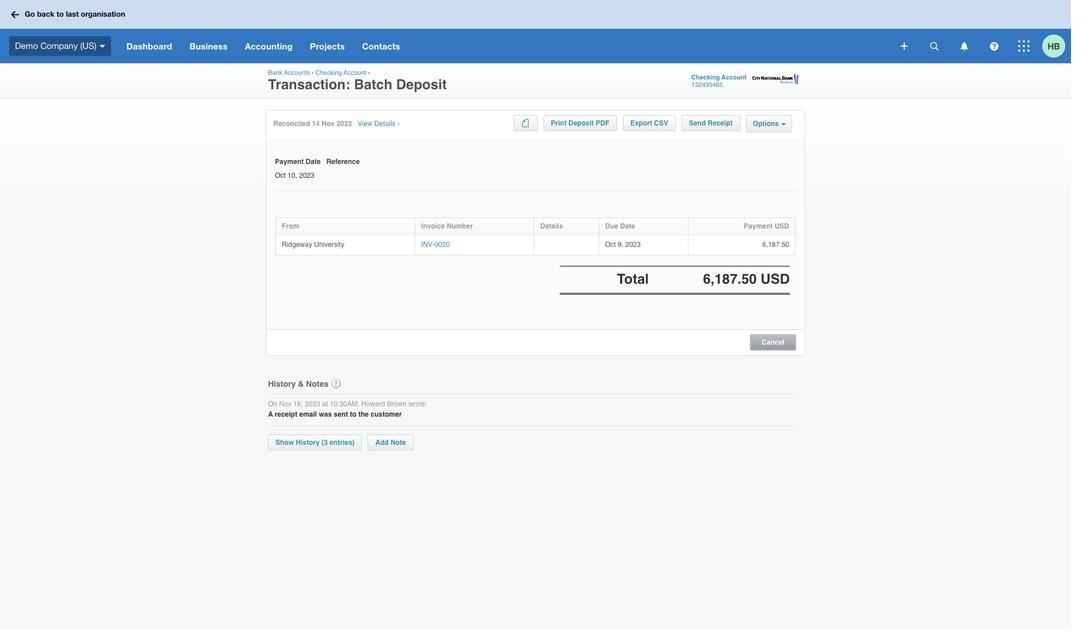 Task type: locate. For each thing, give the bounding box(es) containing it.
nov
[[322, 120, 335, 128], [279, 400, 292, 408]]

university
[[314, 241, 345, 249]]

0 horizontal spatial account
[[344, 69, 366, 77]]

› right view
[[398, 120, 400, 128]]

checking inside checking account 132435465
[[692, 74, 720, 81]]

projects button
[[302, 29, 354, 63]]

0 horizontal spatial deposit
[[396, 77, 447, 93]]

bank accounts link
[[268, 69, 310, 77]]

checking up send receipt
[[692, 74, 720, 81]]

the
[[359, 411, 369, 419]]

1 horizontal spatial svg image
[[961, 42, 969, 50]]

0 horizontal spatial to
[[57, 9, 64, 19]]

1 vertical spatial details
[[541, 222, 563, 230]]

date right due
[[621, 222, 635, 230]]

2023 inside on nov 16, 2023 at 10:30am, howard brown wrote: a receipt email was sent to the customer
[[305, 400, 320, 408]]

navigation inside banner
[[118, 29, 893, 63]]

1 vertical spatial payment
[[745, 222, 773, 230]]

navigation containing dashboard
[[118, 29, 893, 63]]

banner
[[0, 0, 1072, 63]]

account inside checking account 132435465
[[722, 74, 747, 81]]

0 vertical spatial details
[[375, 120, 396, 128]]

date left reference
[[306, 158, 321, 166]]

date for payment date oct 10, 2023
[[306, 158, 321, 166]]

export
[[631, 119, 653, 127]]

at
[[322, 400, 328, 408]]

history left (3
[[296, 439, 320, 447]]

checking
[[316, 69, 342, 77], [692, 74, 720, 81]]

bank
[[268, 69, 283, 77]]

0 horizontal spatial date
[[306, 158, 321, 166]]

1 horizontal spatial checking
[[692, 74, 720, 81]]

send receipt
[[689, 119, 733, 127]]

1 horizontal spatial to
[[350, 411, 357, 419]]

wrote:
[[409, 400, 428, 408]]

details
[[375, 120, 396, 128], [541, 222, 563, 230]]

svg image
[[931, 42, 939, 50], [990, 42, 999, 50], [902, 43, 908, 50], [99, 45, 105, 48]]

oct left 10,
[[275, 171, 286, 179]]

contacts button
[[354, 29, 409, 63]]

1 vertical spatial to
[[350, 411, 357, 419]]

receipt
[[275, 411, 298, 419]]

account
[[344, 69, 366, 77], [722, 74, 747, 81]]

account down contacts
[[344, 69, 366, 77]]

payment for payment usd
[[745, 222, 773, 230]]

history & notes
[[268, 379, 329, 388]]

0 horizontal spatial ›
[[312, 69, 314, 77]]

deposit right 'batch'
[[396, 77, 447, 93]]

view
[[358, 120, 373, 128]]

svg image
[[11, 11, 19, 18], [1019, 40, 1030, 52], [961, 42, 969, 50]]

bank accounts › checking account › transaction:                batch deposit
[[268, 69, 447, 93]]

0 vertical spatial oct
[[275, 171, 286, 179]]

demo company (us) button
[[0, 29, 118, 63]]

0 vertical spatial nov
[[322, 120, 335, 128]]

checking down projects
[[316, 69, 342, 77]]

2023
[[337, 120, 352, 128], [299, 171, 315, 179], [626, 241, 641, 249], [305, 400, 320, 408]]

0 vertical spatial payment
[[275, 158, 304, 166]]

deposit inside bank accounts › checking account › transaction:                batch deposit
[[396, 77, 447, 93]]

0 horizontal spatial oct
[[275, 171, 286, 179]]

0 horizontal spatial payment
[[275, 158, 304, 166]]

svg image inside go back to last organisation link
[[11, 11, 19, 18]]

› right accounts
[[312, 69, 314, 77]]

history
[[268, 379, 296, 388], [296, 439, 320, 447]]

navigation
[[118, 29, 893, 63]]

payment up 10,
[[275, 158, 304, 166]]

print deposit pdf link
[[544, 115, 617, 131]]

cancel
[[762, 338, 785, 346]]

projects
[[310, 41, 345, 51]]

nov up the receipt
[[279, 400, 292, 408]]

1 vertical spatial date
[[621, 222, 635, 230]]

send receipt link
[[682, 115, 741, 131]]

was
[[319, 411, 332, 419]]

sent
[[334, 411, 348, 419]]

2023 right 10,
[[299, 171, 315, 179]]

go
[[25, 9, 35, 19]]

svg image inside demo company (us) popup button
[[99, 45, 105, 48]]

company
[[40, 41, 78, 51]]

1 vertical spatial deposit
[[569, 119, 594, 127]]

date inside payment date oct 10, 2023
[[306, 158, 321, 166]]

payment left usd at the right of the page
[[745, 222, 773, 230]]

1 vertical spatial history
[[296, 439, 320, 447]]

1 horizontal spatial account
[[722, 74, 747, 81]]

1 horizontal spatial date
[[621, 222, 635, 230]]

›
[[312, 69, 314, 77], [368, 69, 370, 77], [398, 120, 400, 128]]

2023 up email
[[305, 400, 320, 408]]

nov inside on nov 16, 2023 at 10:30am, howard brown wrote: a receipt email was sent to the customer
[[279, 400, 292, 408]]

due
[[606, 222, 619, 230]]

oct left 9,
[[606, 241, 616, 249]]

cancel link
[[751, 336, 796, 346]]

account inside bank accounts › checking account › transaction:                batch deposit
[[344, 69, 366, 77]]

export csv link
[[623, 115, 676, 131]]

oct 9, 2023
[[606, 241, 641, 249]]

1 horizontal spatial oct
[[606, 241, 616, 249]]

deposit left pdf
[[569, 119, 594, 127]]

1 vertical spatial nov
[[279, 400, 292, 408]]

to
[[57, 9, 64, 19], [350, 411, 357, 419]]

1 horizontal spatial deposit
[[569, 119, 594, 127]]

business
[[190, 41, 228, 51]]

0 horizontal spatial nov
[[279, 400, 292, 408]]

0 horizontal spatial checking
[[316, 69, 342, 77]]

history left &
[[268, 379, 296, 388]]

business button
[[181, 29, 236, 63]]

ridgeway
[[282, 241, 312, 249]]

to left the the on the left of the page
[[350, 411, 357, 419]]

0 vertical spatial date
[[306, 158, 321, 166]]

1 horizontal spatial payment
[[745, 222, 773, 230]]

view details › link
[[358, 120, 400, 129]]

on
[[268, 400, 277, 408]]

deposit
[[396, 77, 447, 93], [569, 119, 594, 127]]

nov right 14
[[322, 120, 335, 128]]

0 horizontal spatial svg image
[[11, 11, 19, 18]]

print deposit pdf
[[551, 119, 610, 127]]

date
[[306, 158, 321, 166], [621, 222, 635, 230]]

payment inside payment date oct 10, 2023
[[275, 158, 304, 166]]

6,187.50
[[763, 241, 790, 249]]

transaction:
[[268, 77, 350, 93]]

deposit inside print deposit pdf link
[[569, 119, 594, 127]]

show
[[276, 439, 294, 447]]

› right checking account link
[[368, 69, 370, 77]]

1 horizontal spatial nov
[[322, 120, 335, 128]]

(us)
[[80, 41, 97, 51]]

1 vertical spatial oct
[[606, 241, 616, 249]]

organisation
[[81, 9, 125, 19]]

account up receipt on the top right of page
[[722, 74, 747, 81]]

to inside on nov 16, 2023 at 10:30am, howard brown wrote: a receipt email was sent to the customer
[[350, 411, 357, 419]]

oct inside payment date oct 10, 2023
[[275, 171, 286, 179]]

invoice
[[421, 222, 445, 230]]

checking account 132435465
[[692, 74, 747, 89]]

0 horizontal spatial details
[[375, 120, 396, 128]]

0 vertical spatial to
[[57, 9, 64, 19]]

0 vertical spatial deposit
[[396, 77, 447, 93]]

0 vertical spatial history
[[268, 379, 296, 388]]

to left last
[[57, 9, 64, 19]]

options
[[753, 120, 779, 128]]

&
[[298, 379, 304, 388]]



Task type: vqa. For each thing, say whether or not it's contained in the screenshot.
– for 20
no



Task type: describe. For each thing, give the bounding box(es) containing it.
10,
[[288, 171, 297, 179]]

dashboard
[[126, 41, 172, 51]]

date for due date
[[621, 222, 635, 230]]

checking account link
[[316, 69, 366, 77]]

batch
[[354, 77, 393, 93]]

0020
[[435, 241, 450, 249]]

notes
[[306, 379, 329, 388]]

accounting
[[245, 41, 293, 51]]

brown
[[387, 400, 407, 408]]

note
[[391, 439, 406, 447]]

total
[[617, 271, 649, 287]]

2 horizontal spatial svg image
[[1019, 40, 1030, 52]]

132435465
[[692, 81, 724, 89]]

(3
[[322, 439, 328, 447]]

print
[[551, 119, 567, 127]]

2023 right 9,
[[626, 241, 641, 249]]

checking inside bank accounts › checking account › transaction:                batch deposit
[[316, 69, 342, 77]]

payment for payment date oct 10, 2023
[[275, 158, 304, 166]]

1 horizontal spatial ›
[[368, 69, 370, 77]]

history inside 'link'
[[296, 439, 320, 447]]

on nov 16, 2023 at 10:30am, howard brown wrote: a receipt email was sent to the customer
[[268, 400, 428, 419]]

usd
[[775, 222, 790, 230]]

2 horizontal spatial ›
[[398, 120, 400, 128]]

banner containing hb
[[0, 0, 1072, 63]]

dashboard link
[[118, 29, 181, 63]]

inv-0020
[[421, 241, 450, 249]]

inv-0020 link
[[421, 241, 450, 249]]

inv-
[[421, 241, 435, 249]]

csv
[[655, 119, 669, 127]]

from
[[282, 222, 299, 230]]

go back to last organisation
[[25, 9, 125, 19]]

hb button
[[1043, 29, 1072, 63]]

receipt
[[708, 119, 733, 127]]

9,
[[618, 241, 624, 249]]

reconciled
[[273, 120, 310, 128]]

payment usd
[[745, 222, 790, 230]]

pdf
[[596, 119, 610, 127]]

demo company (us)
[[15, 41, 97, 51]]

email
[[299, 411, 317, 419]]

export csv
[[631, 119, 669, 127]]

hb
[[1048, 41, 1061, 51]]

number
[[447, 222, 473, 230]]

2023 left view
[[337, 120, 352, 128]]

invoice number
[[421, 222, 473, 230]]

a
[[268, 411, 273, 419]]

reconciled 14 nov 2023 view details ›
[[273, 120, 400, 128]]

2023 inside payment date oct 10, 2023
[[299, 171, 315, 179]]

payment date oct 10, 2023
[[275, 158, 321, 179]]

send
[[689, 119, 706, 127]]

16,
[[294, 400, 303, 408]]

add note link
[[368, 435, 414, 451]]

ridgeway university
[[282, 241, 345, 249]]

demo
[[15, 41, 38, 51]]

accounts
[[284, 69, 310, 77]]

add note
[[376, 439, 406, 447]]

go back to last organisation link
[[7, 4, 132, 25]]

show history (3 entries)
[[276, 439, 355, 447]]

1 horizontal spatial details
[[541, 222, 563, 230]]

reference
[[327, 158, 360, 166]]

howard
[[362, 400, 385, 408]]

add
[[376, 439, 389, 447]]

due date
[[606, 222, 635, 230]]

6,187.50 usd
[[704, 271, 790, 287]]

customer
[[371, 411, 402, 419]]

contacts
[[362, 41, 400, 51]]

back
[[37, 9, 55, 19]]

show history (3 entries) link
[[268, 435, 362, 451]]

entries)
[[330, 439, 355, 447]]

10:30am,
[[330, 400, 360, 408]]

14
[[312, 120, 320, 128]]

accounting button
[[236, 29, 302, 63]]



